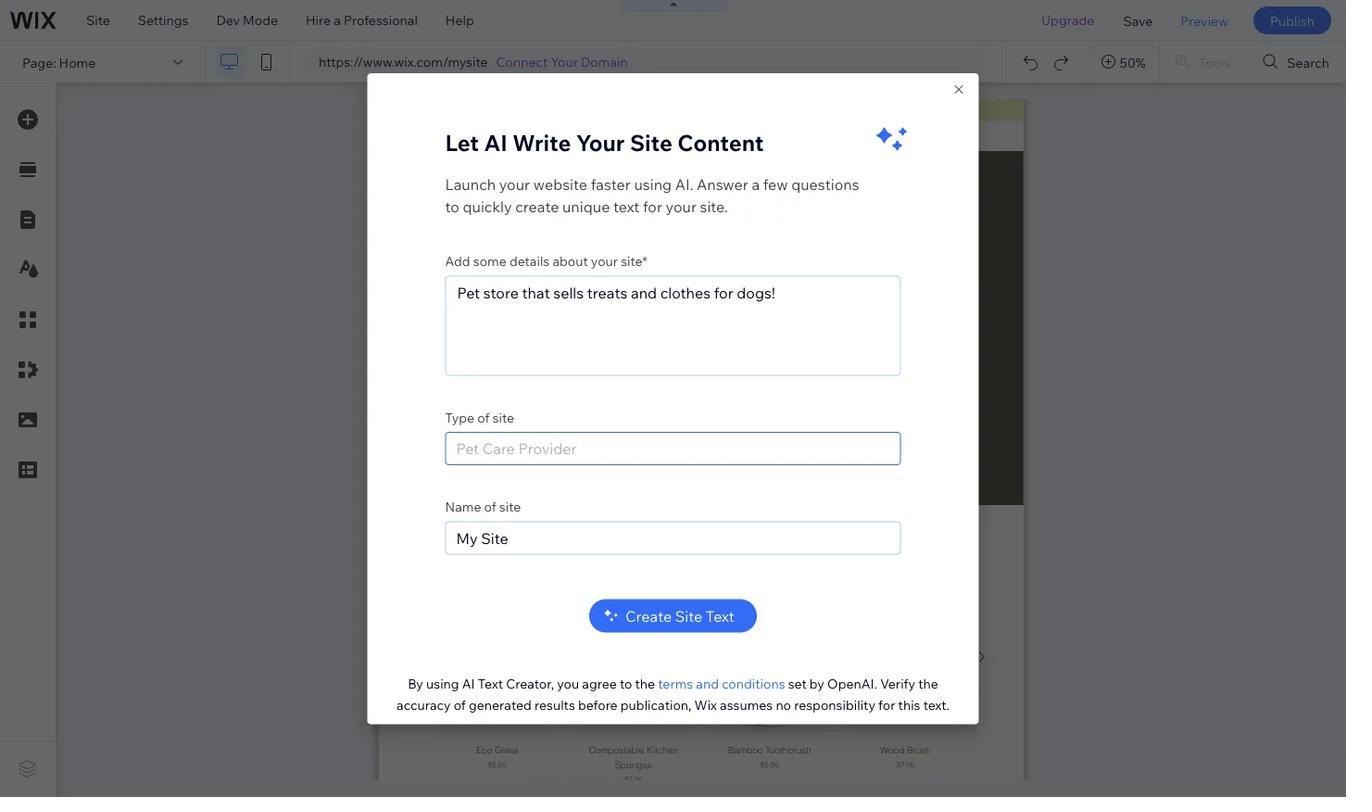Task type: locate. For each thing, give the bounding box(es) containing it.
0 horizontal spatial for
[[643, 197, 663, 216]]

Fluffy Tails text field
[[445, 521, 901, 554]]

hire a professional
[[306, 12, 418, 28]]

results
[[535, 696, 575, 712]]

accuracy
[[397, 696, 451, 712]]

your up faster
[[576, 129, 625, 156]]

the
[[635, 675, 655, 692], [919, 675, 939, 692]]

for inside launch your website faster using ai. answer a few questions to quickly create unique text for your site.
[[643, 197, 663, 216]]

Pet Care Provider text field
[[445, 432, 901, 465]]

publish
[[1271, 12, 1315, 28]]

your
[[551, 54, 578, 70], [576, 129, 625, 156]]

text up generated
[[478, 675, 503, 692]]

text up terms and conditions button
[[706, 606, 735, 625]]

ai
[[484, 129, 508, 156], [462, 675, 475, 692]]

terms and conditions button
[[658, 675, 786, 692]]

site
[[493, 409, 514, 425], [499, 498, 521, 515]]

launch your website faster using ai. answer a few questions to quickly create unique text for your site.
[[445, 175, 860, 216]]

1 vertical spatial for
[[879, 696, 896, 712]]

your up create
[[499, 175, 530, 193]]

2 the from the left
[[919, 675, 939, 692]]

site inside button
[[675, 606, 703, 625]]

0 vertical spatial site
[[493, 409, 514, 425]]

1 vertical spatial ai
[[462, 675, 475, 692]]

site for type of site
[[493, 409, 514, 425]]

0 horizontal spatial site
[[86, 12, 110, 28]]

for
[[643, 197, 663, 216], [879, 696, 896, 712]]

no
[[776, 696, 792, 712]]

using right by
[[426, 675, 459, 692]]

dev
[[216, 12, 240, 28]]

1 vertical spatial site
[[630, 129, 673, 156]]

0 vertical spatial using
[[634, 175, 672, 193]]

0 horizontal spatial using
[[426, 675, 459, 692]]

for left this
[[879, 696, 896, 712]]

1 horizontal spatial for
[[879, 696, 896, 712]]

let ai write your site content
[[445, 129, 764, 156]]

ai right let
[[484, 129, 508, 156]]

1 horizontal spatial your
[[591, 253, 618, 269]]

0 horizontal spatial text
[[478, 675, 503, 692]]

text inside create site text button
[[706, 606, 735, 625]]

1 horizontal spatial the
[[919, 675, 939, 692]]

of right name at bottom left
[[484, 498, 496, 515]]

to inside launch your website faster using ai. answer a few questions to quickly create unique text for your site.
[[445, 197, 460, 216]]

by
[[408, 675, 423, 692]]

faster
[[591, 175, 631, 193]]

0 horizontal spatial a
[[334, 12, 341, 28]]

a inside launch your website faster using ai. answer a few questions to quickly create unique text for your site.
[[752, 175, 760, 193]]

0 vertical spatial to
[[445, 197, 460, 216]]

your left domain
[[551, 54, 578, 70]]

a right hire
[[334, 12, 341, 28]]

add
[[445, 253, 470, 269]]

mode
[[243, 12, 278, 28]]

2 vertical spatial of
[[454, 696, 466, 712]]

2 vertical spatial site
[[675, 606, 703, 625]]

let
[[445, 129, 479, 156]]

site right type
[[493, 409, 514, 425]]

to
[[445, 197, 460, 216], [620, 675, 632, 692]]

e.g., A pet care salon with services for dogs and cats, baths, haircuts, nail trimming and training, small and dedicated staff, in New York City text field
[[445, 275, 901, 376]]

0 horizontal spatial to
[[445, 197, 460, 216]]

content
[[678, 129, 764, 156]]

site up launch your website faster using ai. answer a few questions to quickly create unique text for your site.
[[630, 129, 673, 156]]

your down ai.
[[666, 197, 697, 216]]

search
[[1288, 54, 1330, 70]]

your left site*
[[591, 253, 618, 269]]

1 horizontal spatial a
[[752, 175, 760, 193]]

a
[[334, 12, 341, 28], [752, 175, 760, 193]]

1 vertical spatial of
[[484, 498, 496, 515]]

1 vertical spatial to
[[620, 675, 632, 692]]

of
[[478, 409, 490, 425], [484, 498, 496, 515], [454, 696, 466, 712]]

ai up generated
[[462, 675, 475, 692]]

0 horizontal spatial your
[[499, 175, 530, 193]]

text.
[[924, 696, 950, 712]]

2 horizontal spatial site
[[675, 606, 703, 625]]

upgrade
[[1042, 12, 1095, 28]]

type
[[445, 409, 475, 425]]

1 vertical spatial your
[[576, 129, 625, 156]]

settings
[[138, 12, 189, 28]]

quickly
[[463, 197, 512, 216]]

site up home on the top left
[[86, 12, 110, 28]]

save
[[1124, 12, 1153, 28]]

2 vertical spatial your
[[591, 253, 618, 269]]

answer
[[697, 175, 749, 193]]

1 vertical spatial your
[[666, 197, 697, 216]]

0 vertical spatial your
[[551, 54, 578, 70]]

of right type
[[478, 409, 490, 425]]

0 vertical spatial ai
[[484, 129, 508, 156]]

connect
[[496, 54, 548, 70]]

and
[[696, 675, 719, 692]]

for inside 'set by openai. verify the accuracy of generated results before publication, wix assumes no responsibility for this text.'
[[879, 696, 896, 712]]

using
[[634, 175, 672, 193], [426, 675, 459, 692]]

name of site
[[445, 498, 521, 515]]

publish button
[[1254, 6, 1332, 34]]

domain
[[581, 54, 628, 70]]

site
[[86, 12, 110, 28], [630, 129, 673, 156], [675, 606, 703, 625]]

1 horizontal spatial text
[[706, 606, 735, 625]]

0 vertical spatial for
[[643, 197, 663, 216]]

a left few
[[752, 175, 760, 193]]

the up text.
[[919, 675, 939, 692]]

using left ai.
[[634, 175, 672, 193]]

site*
[[621, 253, 648, 269]]

0 vertical spatial text
[[706, 606, 735, 625]]

0 vertical spatial your
[[499, 175, 530, 193]]

to right agree
[[620, 675, 632, 692]]

preview button
[[1167, 0, 1243, 41]]

for right text
[[643, 197, 663, 216]]

of right accuracy
[[454, 696, 466, 712]]

the up publication, at the bottom
[[635, 675, 655, 692]]

2 horizontal spatial your
[[666, 197, 697, 216]]

0 vertical spatial of
[[478, 409, 490, 425]]

0 horizontal spatial ai
[[462, 675, 475, 692]]

generated
[[469, 696, 532, 712]]

1 vertical spatial a
[[752, 175, 760, 193]]

save button
[[1110, 0, 1167, 41]]

set by openai. verify the accuracy of generated results before publication, wix assumes no responsibility for this text.
[[397, 675, 950, 712]]

help
[[446, 12, 474, 28]]

conditions
[[722, 675, 786, 692]]

text
[[706, 606, 735, 625], [478, 675, 503, 692]]

to down launch
[[445, 197, 460, 216]]

text
[[614, 197, 640, 216]]

tools
[[1199, 54, 1231, 70]]

for for your
[[643, 197, 663, 216]]

1 vertical spatial site
[[499, 498, 521, 515]]

0 horizontal spatial the
[[635, 675, 655, 692]]

site right name at bottom left
[[499, 498, 521, 515]]

assumes
[[720, 696, 773, 712]]

some
[[473, 253, 507, 269]]

1 vertical spatial using
[[426, 675, 459, 692]]

1 horizontal spatial using
[[634, 175, 672, 193]]

your
[[499, 175, 530, 193], [666, 197, 697, 216], [591, 253, 618, 269]]

create site text
[[626, 606, 735, 625]]

verify
[[881, 675, 916, 692]]

site right create
[[675, 606, 703, 625]]



Task type: describe. For each thing, give the bounding box(es) containing it.
agree
[[582, 675, 617, 692]]

few
[[763, 175, 788, 193]]

of inside 'set by openai. verify the accuracy of generated results before publication, wix assumes no responsibility for this text.'
[[454, 696, 466, 712]]

the inside 'set by openai. verify the accuracy of generated results before publication, wix assumes no responsibility for this text.'
[[919, 675, 939, 692]]

search button
[[1249, 42, 1347, 82]]

1 vertical spatial text
[[478, 675, 503, 692]]

using inside launch your website faster using ai. answer a few questions to quickly create unique text for your site.
[[634, 175, 672, 193]]

you
[[557, 675, 579, 692]]

1 horizontal spatial to
[[620, 675, 632, 692]]

https://www.wix.com/mysite
[[319, 54, 488, 70]]

1 horizontal spatial ai
[[484, 129, 508, 156]]

tools button
[[1160, 42, 1248, 82]]

write
[[513, 129, 571, 156]]

50% button
[[1091, 42, 1159, 82]]

by using ai text creator, you agree to the terms and conditions
[[408, 675, 786, 692]]

website
[[534, 175, 588, 193]]

for for this
[[879, 696, 896, 712]]

by
[[810, 675, 825, 692]]

unique
[[563, 197, 610, 216]]

openai.
[[828, 675, 878, 692]]

professional
[[344, 12, 418, 28]]

site for name of site
[[499, 498, 521, 515]]

create
[[626, 606, 672, 625]]

create site text button
[[590, 599, 757, 632]]

add some details about your site*
[[445, 253, 648, 269]]

home
[[59, 54, 96, 70]]

dev mode
[[216, 12, 278, 28]]

hire
[[306, 12, 331, 28]]

publication,
[[621, 696, 692, 712]]

type of site
[[445, 409, 514, 425]]

of for name
[[484, 498, 496, 515]]

0 vertical spatial site
[[86, 12, 110, 28]]

create
[[516, 197, 559, 216]]

before
[[578, 696, 618, 712]]

https://www.wix.com/mysite connect your domain
[[319, 54, 628, 70]]

50%
[[1120, 54, 1146, 70]]

about
[[553, 253, 588, 269]]

ai.
[[675, 175, 694, 193]]

0 vertical spatial a
[[334, 12, 341, 28]]

1 the from the left
[[635, 675, 655, 692]]

wix
[[695, 696, 717, 712]]

name
[[445, 498, 481, 515]]

1 horizontal spatial site
[[630, 129, 673, 156]]

terms
[[658, 675, 693, 692]]

site.
[[700, 197, 728, 216]]

this
[[899, 696, 921, 712]]

creator,
[[506, 675, 554, 692]]

questions
[[792, 175, 860, 193]]

responsibility
[[794, 696, 876, 712]]

set
[[788, 675, 807, 692]]

details
[[510, 253, 550, 269]]

of for type
[[478, 409, 490, 425]]

launch
[[445, 175, 496, 193]]

preview
[[1181, 12, 1229, 28]]



Task type: vqa. For each thing, say whether or not it's contained in the screenshot.
of in Set By Openai. Verify The Accuracy Of Generated Results Before Publication, Wix Assumes No Responsibility For This Text.
yes



